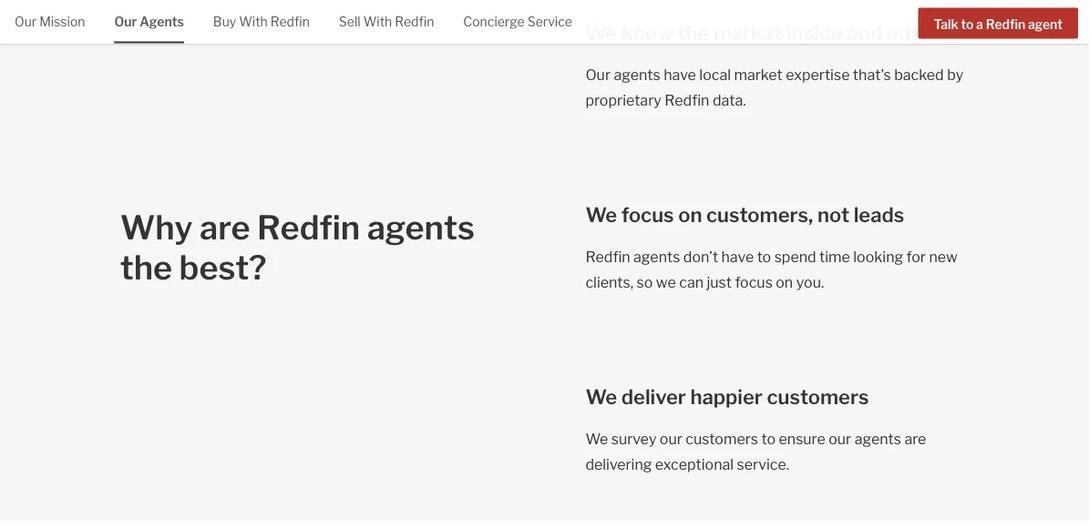 Task type: vqa. For each thing, say whether or not it's contained in the screenshot.
the left worked
no



Task type: describe. For each thing, give the bounding box(es) containing it.
redfin agents don't have to spend time looking for new clients, so we can just focus on you.
[[586, 248, 958, 291]]

can
[[679, 274, 704, 291]]

our for our agents
[[114, 14, 137, 30]]

proprietary
[[586, 91, 662, 109]]

concierge service
[[463, 14, 572, 30]]

best?
[[179, 248, 267, 288]]

have inside our agents have local market expertise that's backed by proprietary redfin data.
[[664, 66, 696, 83]]

we for we know the market inside and out
[[586, 21, 617, 45]]

clients,
[[586, 274, 634, 291]]

our mission link
[[15, 0, 85, 42]]

talk to a redfin agent
[[934, 16, 1063, 32]]

with for buy
[[239, 14, 268, 30]]

0 vertical spatial market
[[714, 21, 783, 45]]

time
[[820, 248, 850, 266]]

we focus on customers, not leads
[[586, 203, 905, 227]]

delivering
[[586, 456, 652, 474]]

concierge service link
[[463, 0, 572, 42]]

buy with redfin link
[[213, 0, 310, 42]]

why
[[120, 208, 193, 248]]

our agents link
[[114, 0, 184, 42]]

ensure
[[779, 430, 826, 448]]

agents
[[140, 14, 184, 30]]

customers,
[[707, 203, 814, 227]]

to inside talk to a redfin agent button
[[961, 16, 974, 32]]

focus inside redfin agents don't have to spend time looking for new clients, so we can just focus on you.
[[735, 274, 773, 291]]

so
[[637, 274, 653, 291]]

why are redfin agents the best?
[[120, 208, 475, 288]]

redfin inside our agents have local market expertise that's backed by proprietary redfin data.
[[665, 91, 710, 109]]

on inside redfin agents don't have to spend time looking for new clients, so we can just focus on you.
[[776, 274, 793, 291]]

buy
[[213, 14, 236, 30]]

market inside our agents have local market expertise that's backed by proprietary redfin data.
[[734, 66, 783, 83]]

happier
[[691, 385, 763, 410]]

talk to a redfin agent button
[[918, 8, 1079, 39]]

sell with redfin
[[339, 14, 434, 30]]

spend
[[775, 248, 817, 266]]

redfin inside button
[[986, 16, 1026, 32]]

our agents have local market expertise that's backed by proprietary redfin data.
[[586, 66, 964, 109]]

1 horizontal spatial the
[[678, 21, 710, 45]]

looking
[[854, 248, 904, 266]]

you.
[[796, 274, 824, 291]]

just
[[707, 274, 732, 291]]

we for we survey our customers to ensure our agents are delivering exceptional service.
[[586, 430, 608, 448]]

we know the market inside and out
[[586, 21, 919, 45]]

2 our from the left
[[829, 430, 852, 448]]

service
[[528, 14, 572, 30]]

buy with redfin
[[213, 14, 310, 30]]

we survey our customers to ensure our agents are delivering exceptional service.
[[586, 430, 927, 474]]

leads
[[854, 203, 905, 227]]

we for we focus on customers, not leads
[[586, 203, 617, 227]]



Task type: locate. For each thing, give the bounding box(es) containing it.
0 vertical spatial customers
[[767, 385, 869, 410]]

to left a
[[961, 16, 974, 32]]

customers for happier
[[767, 385, 869, 410]]

1 vertical spatial to
[[757, 248, 771, 266]]

agents inside our agents have local market expertise that's backed by proprietary redfin data.
[[614, 66, 661, 83]]

0 horizontal spatial are
[[200, 208, 250, 248]]

our left agents
[[114, 14, 137, 30]]

focus
[[621, 203, 674, 227], [735, 274, 773, 291]]

1 horizontal spatial have
[[722, 248, 754, 266]]

1 vertical spatial on
[[776, 274, 793, 291]]

we for we deliver happier customers
[[586, 385, 617, 410]]

1 with from the left
[[239, 14, 268, 30]]

our agents
[[114, 14, 184, 30]]

0 horizontal spatial the
[[120, 248, 172, 288]]

talk
[[934, 16, 959, 32]]

to inside 'we survey our customers to ensure our agents are delivering exceptional service.'
[[762, 430, 776, 448]]

1 horizontal spatial customers
[[767, 385, 869, 410]]

0 vertical spatial the
[[678, 21, 710, 45]]

agents
[[614, 66, 661, 83], [367, 208, 475, 248], [634, 248, 680, 266], [855, 430, 902, 448]]

0 horizontal spatial our
[[15, 14, 37, 30]]

customers inside 'we survey our customers to ensure our agents are delivering exceptional service.'
[[686, 430, 759, 448]]

sell
[[339, 14, 361, 30]]

we left deliver
[[586, 385, 617, 410]]

the right the know
[[678, 21, 710, 45]]

we left the know
[[586, 21, 617, 45]]

our inside our agents have local market expertise that's backed by proprietary redfin data.
[[586, 66, 611, 83]]

1 vertical spatial focus
[[735, 274, 773, 291]]

our up proprietary
[[586, 66, 611, 83]]

1 vertical spatial have
[[722, 248, 754, 266]]

have inside redfin agents don't have to spend time looking for new clients, so we can just focus on you.
[[722, 248, 754, 266]]

we up delivering
[[586, 430, 608, 448]]

not
[[818, 203, 850, 227]]

0 horizontal spatial with
[[239, 14, 268, 30]]

data.
[[713, 91, 746, 109]]

we up clients,
[[586, 203, 617, 227]]

1 horizontal spatial our
[[114, 14, 137, 30]]

agents inside redfin agents don't have to spend time looking for new clients, so we can just focus on you.
[[634, 248, 680, 266]]

customers up exceptional
[[686, 430, 759, 448]]

customers up ensure
[[767, 385, 869, 410]]

our mission
[[15, 14, 85, 30]]

have
[[664, 66, 696, 83], [722, 248, 754, 266]]

our
[[15, 14, 37, 30], [114, 14, 137, 30], [586, 66, 611, 83]]

agent
[[1028, 16, 1063, 32]]

1 our from the left
[[660, 430, 683, 448]]

1 horizontal spatial focus
[[735, 274, 773, 291]]

0 horizontal spatial our
[[660, 430, 683, 448]]

and
[[847, 21, 883, 45]]

market up local
[[714, 21, 783, 45]]

2 horizontal spatial our
[[586, 66, 611, 83]]

1 vertical spatial are
[[905, 430, 927, 448]]

0 vertical spatial to
[[961, 16, 974, 32]]

we inside 'we survey our customers to ensure our agents are delivering exceptional service.'
[[586, 430, 608, 448]]

the
[[678, 21, 710, 45], [120, 248, 172, 288]]

our for our agents have local market expertise that's backed by proprietary redfin data.
[[586, 66, 611, 83]]

we deliver happier customers
[[586, 385, 869, 410]]

are
[[200, 208, 250, 248], [905, 430, 927, 448]]

our for our mission
[[15, 14, 37, 30]]

agents inside 'we survey our customers to ensure our agents are delivering exceptional service.'
[[855, 430, 902, 448]]

mission
[[39, 14, 85, 30]]

on left you.
[[776, 274, 793, 291]]

0 horizontal spatial have
[[664, 66, 696, 83]]

the left best?
[[120, 248, 172, 288]]

our
[[660, 430, 683, 448], [829, 430, 852, 448]]

deliver
[[621, 385, 686, 410]]

0 vertical spatial on
[[678, 203, 702, 227]]

1 horizontal spatial our
[[829, 430, 852, 448]]

that's
[[853, 66, 891, 83]]

don't
[[684, 248, 718, 266]]

exceptional
[[655, 456, 734, 474]]

we
[[656, 274, 676, 291]]

agents inside why are redfin agents the best?
[[367, 208, 475, 248]]

0 vertical spatial focus
[[621, 203, 674, 227]]

1 vertical spatial market
[[734, 66, 783, 83]]

0 horizontal spatial on
[[678, 203, 702, 227]]

1 we from the top
[[586, 21, 617, 45]]

0 vertical spatial have
[[664, 66, 696, 83]]

our up exceptional
[[660, 430, 683, 448]]

1 horizontal spatial with
[[363, 14, 392, 30]]

to left spend
[[757, 248, 771, 266]]

have left local
[[664, 66, 696, 83]]

1 horizontal spatial are
[[905, 430, 927, 448]]

to
[[961, 16, 974, 32], [757, 248, 771, 266], [762, 430, 776, 448]]

to for we focus on customers, not leads
[[757, 248, 771, 266]]

0 vertical spatial are
[[200, 208, 250, 248]]

with
[[239, 14, 268, 30], [363, 14, 392, 30]]

inside
[[787, 21, 843, 45]]

redfin inside why are redfin agents the best?
[[257, 208, 360, 248]]

are inside 'we survey our customers to ensure our agents are delivering exceptional service.'
[[905, 430, 927, 448]]

1 vertical spatial the
[[120, 248, 172, 288]]

2 with from the left
[[363, 14, 392, 30]]

redfin inside redfin agents don't have to spend time looking for new clients, so we can just focus on you.
[[586, 248, 631, 266]]

on
[[678, 203, 702, 227], [776, 274, 793, 291]]

service.
[[737, 456, 790, 474]]

0 horizontal spatial focus
[[621, 203, 674, 227]]

are inside why are redfin agents the best?
[[200, 208, 250, 248]]

by
[[947, 66, 964, 83]]

expertise
[[786, 66, 850, 83]]

have up just
[[722, 248, 754, 266]]

for
[[907, 248, 926, 266]]

know
[[621, 21, 673, 45]]

our left mission on the left top of the page
[[15, 14, 37, 30]]

market
[[714, 21, 783, 45], [734, 66, 783, 83]]

new
[[929, 248, 958, 266]]

2 we from the top
[[586, 203, 617, 227]]

a
[[977, 16, 984, 32]]

redfin
[[271, 14, 310, 30], [395, 14, 434, 30], [986, 16, 1026, 32], [665, 91, 710, 109], [257, 208, 360, 248], [586, 248, 631, 266]]

we
[[586, 21, 617, 45], [586, 203, 617, 227], [586, 385, 617, 410], [586, 430, 608, 448]]

3 we from the top
[[586, 385, 617, 410]]

to up the service. at the right
[[762, 430, 776, 448]]

1 horizontal spatial on
[[776, 274, 793, 291]]

0 horizontal spatial customers
[[686, 430, 759, 448]]

market up data.
[[734, 66, 783, 83]]

on up "don't"
[[678, 203, 702, 227]]

with right sell
[[363, 14, 392, 30]]

our right ensure
[[829, 430, 852, 448]]

focus right just
[[735, 274, 773, 291]]

sell with redfin link
[[339, 0, 434, 42]]

with for sell
[[363, 14, 392, 30]]

4 we from the top
[[586, 430, 608, 448]]

customers
[[767, 385, 869, 410], [686, 430, 759, 448]]

to inside redfin agents don't have to spend time looking for new clients, so we can just focus on you.
[[757, 248, 771, 266]]

backed
[[895, 66, 944, 83]]

local
[[700, 66, 731, 83]]

with right the buy in the left of the page
[[239, 14, 268, 30]]

out
[[887, 21, 919, 45]]

to for we deliver happier customers
[[762, 430, 776, 448]]

2 vertical spatial to
[[762, 430, 776, 448]]

1 vertical spatial customers
[[686, 430, 759, 448]]

survey
[[612, 430, 657, 448]]

the inside why are redfin agents the best?
[[120, 248, 172, 288]]

concierge
[[463, 14, 525, 30]]

customers for our
[[686, 430, 759, 448]]

focus up so
[[621, 203, 674, 227]]



